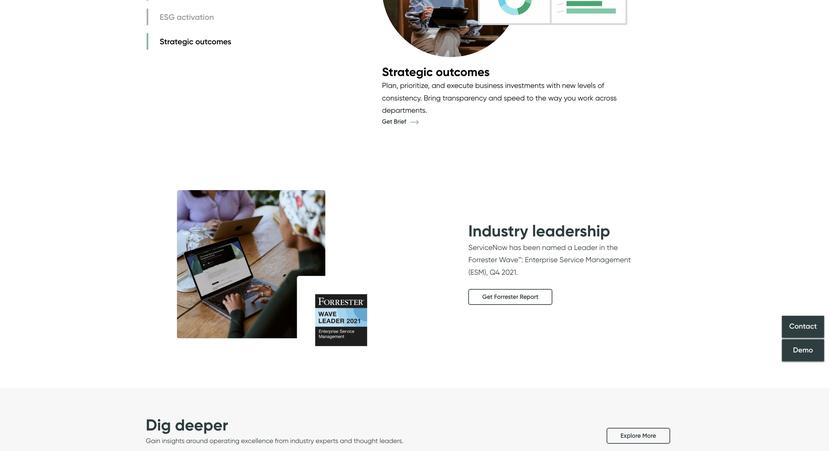 Task type: locate. For each thing, give the bounding box(es) containing it.
thought
[[354, 437, 378, 445]]

2 vertical spatial and
[[340, 437, 352, 445]]

0 horizontal spatial get
[[382, 118, 392, 125]]

0 vertical spatial the
[[535, 94, 546, 102]]

get forrester report link
[[468, 289, 552, 305]]

forrester left report
[[494, 294, 518, 301]]

and down business
[[489, 94, 502, 102]]

1 horizontal spatial get
[[482, 294, 493, 301]]

get left brief
[[382, 118, 392, 125]]

outcomes up execute
[[436, 64, 490, 79]]

operating
[[210, 437, 239, 445]]

leader in the forrester wave for esm, q4 2021 image
[[133, 140, 381, 388]]

business
[[475, 81, 503, 90]]

(esm),
[[468, 268, 488, 277]]

outcomes down the esg activation link
[[195, 37, 231, 46]]

outcomes inside strategic outcomes plan, prioritize, and execute business investments with new levels of consistency. bring transparency and speed to the way you work across departments.
[[436, 64, 490, 79]]

speed
[[504, 94, 525, 102]]

strategic up prioritize,
[[382, 64, 433, 79]]

the inside industry leadership servicenow has been named a leader in the forrester wave™: enterprise service management (esm), q4 2021.
[[607, 243, 618, 252]]

0 horizontal spatial outcomes
[[195, 37, 231, 46]]

investments
[[505, 81, 544, 90]]

1 vertical spatial get
[[482, 294, 493, 301]]

experts
[[316, 437, 338, 445]]

q4
[[490, 268, 500, 277]]

forrester inside industry leadership servicenow has been named a leader in the forrester wave™: enterprise service management (esm), q4 2021.
[[468, 256, 497, 264]]

esg activation
[[160, 12, 214, 22]]

demo
[[793, 346, 813, 355]]

strategic outcomes link
[[146, 33, 273, 50]]

0 vertical spatial strategic
[[160, 37, 193, 46]]

0 horizontal spatial and
[[340, 437, 352, 445]]

activation
[[177, 12, 214, 22]]

0 horizontal spatial strategic
[[160, 37, 193, 46]]

outcomes for strategic outcomes
[[195, 37, 231, 46]]

forrester up (esm),
[[468, 256, 497, 264]]

strategic down the esg
[[160, 37, 193, 46]]

and up 'bring'
[[432, 81, 445, 90]]

1 vertical spatial and
[[489, 94, 502, 102]]

get brief link
[[382, 118, 429, 125]]

get for get brief
[[382, 118, 392, 125]]

esg activation link
[[146, 9, 273, 25]]

1 vertical spatial the
[[607, 243, 618, 252]]

deeper
[[175, 415, 228, 435]]

outcomes inside strategic outcomes link
[[195, 37, 231, 46]]

bring
[[424, 94, 441, 102]]

of
[[598, 81, 604, 90]]

1 horizontal spatial outcomes
[[436, 64, 490, 79]]

execute
[[447, 81, 473, 90]]

strategic inside strategic outcomes link
[[160, 37, 193, 46]]

1 horizontal spatial the
[[607, 243, 618, 252]]

dig deeper gain insights around operating excellence from industry experts and thought leaders.
[[146, 415, 404, 445]]

the right in
[[607, 243, 618, 252]]

leadership
[[532, 221, 610, 241]]

outcomes
[[195, 37, 231, 46], [436, 64, 490, 79]]

industry
[[468, 221, 528, 241]]

1 horizontal spatial strategic
[[382, 64, 433, 79]]

strategic inside strategic outcomes plan, prioritize, and execute business investments with new levels of consistency. bring transparency and speed to the way you work across departments.
[[382, 64, 433, 79]]

1 vertical spatial outcomes
[[436, 64, 490, 79]]

the right to
[[535, 94, 546, 102]]

forrester
[[468, 256, 497, 264], [494, 294, 518, 301]]

0 horizontal spatial the
[[535, 94, 546, 102]]

0 vertical spatial get
[[382, 118, 392, 125]]

and right the experts
[[340, 437, 352, 445]]

get brief
[[382, 118, 408, 125]]

1 vertical spatial strategic
[[382, 64, 433, 79]]

0 vertical spatial and
[[432, 81, 445, 90]]

0 vertical spatial forrester
[[468, 256, 497, 264]]

more
[[642, 433, 656, 440]]

new
[[562, 81, 576, 90]]

demo link
[[782, 339, 824, 361]]

around
[[186, 437, 208, 445]]

in
[[599, 243, 605, 252]]

and
[[432, 81, 445, 90], [489, 94, 502, 102], [340, 437, 352, 445]]

departments.
[[382, 106, 427, 115]]

you
[[564, 94, 576, 102]]

get
[[382, 118, 392, 125], [482, 294, 493, 301]]

2021.
[[502, 268, 518, 277]]

gain
[[146, 437, 160, 445]]

strategic for strategic outcomes plan, prioritize, and execute business investments with new levels of consistency. bring transparency and speed to the way you work across departments.
[[382, 64, 433, 79]]

strategic
[[160, 37, 193, 46], [382, 64, 433, 79]]

way
[[548, 94, 562, 102]]

get down q4
[[482, 294, 493, 301]]

the
[[535, 94, 546, 102], [607, 243, 618, 252]]

report
[[520, 294, 538, 301]]

prioritize,
[[400, 81, 430, 90]]

industry leadership servicenow has been named a leader in the forrester wave™: enterprise service management (esm), q4 2021.
[[468, 221, 631, 277]]

servicenow
[[468, 243, 507, 252]]

0 vertical spatial outcomes
[[195, 37, 231, 46]]

plan,
[[382, 81, 398, 90]]



Task type: vqa. For each thing, say whether or not it's contained in the screenshot.
excellence
yes



Task type: describe. For each thing, give the bounding box(es) containing it.
with
[[546, 81, 560, 90]]

from
[[275, 437, 289, 445]]

1 horizontal spatial and
[[432, 81, 445, 90]]

a
[[568, 243, 572, 252]]

the inside strategic outcomes plan, prioritize, and execute business investments with new levels of consistency. bring transparency and speed to the way you work across departments.
[[535, 94, 546, 102]]

named
[[542, 243, 566, 252]]

work
[[578, 94, 593, 102]]

2 horizontal spatial and
[[489, 94, 502, 102]]

leaders.
[[380, 437, 404, 445]]

strategic for strategic outcomes
[[160, 37, 193, 46]]

contact
[[789, 322, 817, 331]]

contact link
[[782, 316, 824, 338]]

across
[[595, 94, 617, 102]]

outcomes for strategic outcomes plan, prioritize, and execute business investments with new levels of consistency. bring transparency and speed to the way you work across departments.
[[436, 64, 490, 79]]

enterprise
[[525, 256, 558, 264]]

transparency
[[443, 94, 487, 102]]

insights
[[162, 437, 185, 445]]

management
[[586, 256, 631, 264]]

consistency.
[[382, 94, 422, 102]]

been
[[523, 243, 540, 252]]

service
[[560, 256, 584, 264]]

excellence
[[241, 437, 273, 445]]

and inside dig deeper gain insights around operating excellence from industry experts and thought leaders.
[[340, 437, 352, 445]]

industry
[[290, 437, 314, 445]]

get for get forrester report
[[482, 294, 493, 301]]

1 vertical spatial forrester
[[494, 294, 518, 301]]

brief
[[394, 118, 406, 125]]

wave™:
[[499, 256, 523, 264]]

explore more
[[621, 433, 656, 440]]

leader
[[574, 243, 598, 252]]

drive outcomes and work better across departments image
[[382, 0, 628, 64]]

to
[[527, 94, 534, 102]]

dig
[[146, 415, 171, 435]]

has
[[509, 243, 521, 252]]

explore more link
[[607, 428, 670, 444]]

get forrester report
[[482, 294, 538, 301]]

explore
[[621, 433, 641, 440]]

strategic outcomes
[[160, 37, 231, 46]]

esg
[[160, 12, 175, 22]]

strategic outcomes plan, prioritize, and execute business investments with new levels of consistency. bring transparency and speed to the way you work across departments.
[[382, 64, 617, 115]]

levels
[[578, 81, 596, 90]]



